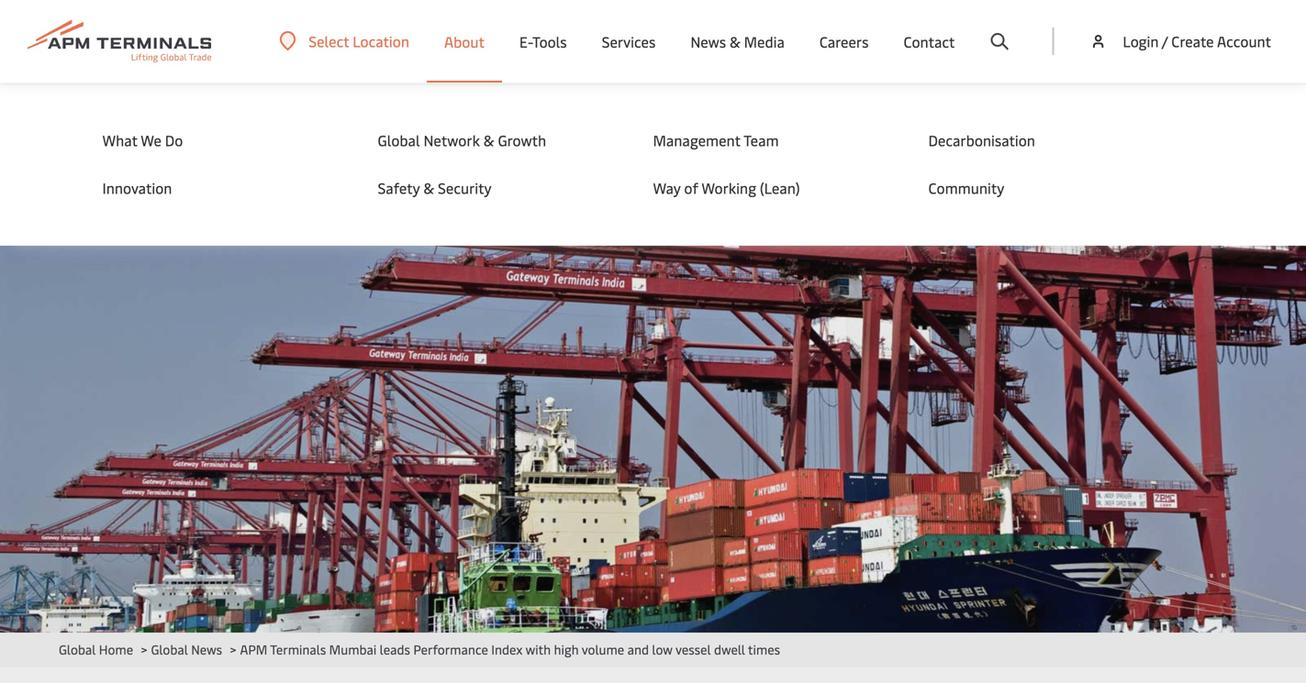 Task type: describe. For each thing, give the bounding box(es) containing it.
global home link
[[59, 641, 133, 659]]

global for global network & growth
[[378, 130, 420, 150]]

what we do
[[102, 130, 183, 150]]

1 > from the left
[[141, 641, 147, 659]]

with
[[526, 641, 551, 659]]

e-
[[520, 31, 533, 51]]

news & media button
[[691, 0, 785, 83]]

innovation
[[102, 178, 172, 198]]

innovation link
[[102, 178, 341, 198]]

dwell
[[714, 641, 745, 659]]

0 horizontal spatial news
[[191, 641, 222, 659]]

news & media
[[691, 31, 785, 51]]

decarbonisation
[[929, 130, 1036, 150]]

e-tools button
[[520, 0, 567, 83]]

what we do link
[[102, 130, 341, 151]]

way of working (lean)
[[653, 178, 800, 198]]

safety & security
[[378, 178, 492, 198]]

news inside dropdown button
[[691, 31, 726, 51]]

location
[[353, 31, 409, 51]]

careers button
[[820, 0, 869, 83]]

2 > from the left
[[230, 641, 236, 659]]

(lean)
[[760, 178, 800, 198]]

select location
[[309, 31, 409, 51]]

high
[[554, 641, 579, 659]]

account
[[1217, 31, 1272, 51]]

growth
[[498, 130, 546, 150]]

community
[[929, 178, 1005, 198]]

terminals
[[270, 641, 326, 659]]

create
[[1172, 31, 1214, 51]]

login / create account
[[1123, 31, 1272, 51]]

security
[[438, 178, 492, 198]]

index
[[491, 641, 523, 659]]

and
[[628, 641, 649, 659]]

login
[[1123, 31, 1159, 51]]

1 vertical spatial &
[[484, 130, 494, 150]]

what
[[102, 130, 137, 150]]

1 horizontal spatial global
[[151, 641, 188, 659]]

working
[[702, 178, 756, 198]]

/
[[1162, 31, 1168, 51]]

home
[[99, 641, 133, 659]]

safety & security link
[[378, 178, 617, 198]]

about
[[444, 31, 485, 51]]

way
[[653, 178, 681, 198]]



Task type: vqa. For each thing, say whether or not it's contained in the screenshot.
transportation,
no



Task type: locate. For each thing, give the bounding box(es) containing it.
global for global home > global news > apm terminals mumbai leads performance index with high volume and low vessel dwell times
[[59, 641, 96, 659]]

news left apm
[[191, 641, 222, 659]]

we
[[141, 130, 161, 150]]

management
[[653, 130, 741, 150]]

global
[[378, 130, 420, 150], [59, 641, 96, 659], [151, 641, 188, 659]]

team
[[744, 130, 779, 150]]

& for security
[[424, 178, 434, 198]]

& inside dropdown button
[[730, 31, 741, 51]]

1 horizontal spatial >
[[230, 641, 236, 659]]

safety
[[378, 178, 420, 198]]

about button
[[444, 0, 485, 83]]

1 horizontal spatial news
[[691, 31, 726, 51]]

management team
[[653, 130, 779, 150]]

global up safety
[[378, 130, 420, 150]]

apm
[[240, 641, 267, 659]]

>
[[141, 641, 147, 659], [230, 641, 236, 659]]

mumbai
[[329, 641, 377, 659]]

management team link
[[653, 130, 892, 151]]

& left growth
[[484, 130, 494, 150]]

network
[[424, 130, 480, 150]]

1 vertical spatial news
[[191, 641, 222, 659]]

login / create account link
[[1089, 0, 1272, 83]]

way of working (lean) link
[[653, 178, 892, 198]]

> right "home"
[[141, 641, 147, 659]]

0 vertical spatial news
[[691, 31, 726, 51]]

decarbonisation link
[[929, 130, 1167, 151]]

global left "home"
[[59, 641, 96, 659]]

& inside 'link'
[[424, 178, 434, 198]]

& right safety
[[424, 178, 434, 198]]

careers
[[820, 31, 869, 51]]

of
[[684, 178, 698, 198]]

0 horizontal spatial global
[[59, 641, 96, 659]]

0 horizontal spatial &
[[424, 178, 434, 198]]

community link
[[929, 178, 1167, 198]]

services
[[602, 31, 656, 51]]

volume
[[582, 641, 624, 659]]

global home > global news > apm terminals mumbai leads performance index with high volume and low vessel dwell times
[[59, 641, 780, 659]]

global network & growth
[[378, 130, 546, 150]]

apm terminals mumbai dwell times image
[[0, 83, 1306, 634]]

media
[[744, 31, 785, 51]]

global right "home"
[[151, 641, 188, 659]]

contact
[[904, 31, 955, 51]]

&
[[730, 31, 741, 51], [484, 130, 494, 150], [424, 178, 434, 198]]

global network & growth link
[[378, 130, 617, 151]]

select location button
[[279, 31, 409, 51]]

global news link
[[151, 641, 222, 659]]

news
[[691, 31, 726, 51], [191, 641, 222, 659]]

& left media
[[730, 31, 741, 51]]

services button
[[602, 0, 656, 83]]

low
[[652, 641, 673, 659]]

tools
[[533, 31, 567, 51]]

& for media
[[730, 31, 741, 51]]

e-tools
[[520, 31, 567, 51]]

times
[[748, 641, 780, 659]]

performance
[[413, 641, 488, 659]]

0 vertical spatial &
[[730, 31, 741, 51]]

0 horizontal spatial >
[[141, 641, 147, 659]]

news left media
[[691, 31, 726, 51]]

select
[[309, 31, 349, 51]]

2 horizontal spatial global
[[378, 130, 420, 150]]

do
[[165, 130, 183, 150]]

leads
[[380, 641, 410, 659]]

1 horizontal spatial &
[[484, 130, 494, 150]]

contact button
[[904, 0, 955, 83]]

2 vertical spatial &
[[424, 178, 434, 198]]

> left apm
[[230, 641, 236, 659]]

vessel
[[676, 641, 711, 659]]

global inside global network & growth link
[[378, 130, 420, 150]]

2 horizontal spatial &
[[730, 31, 741, 51]]



